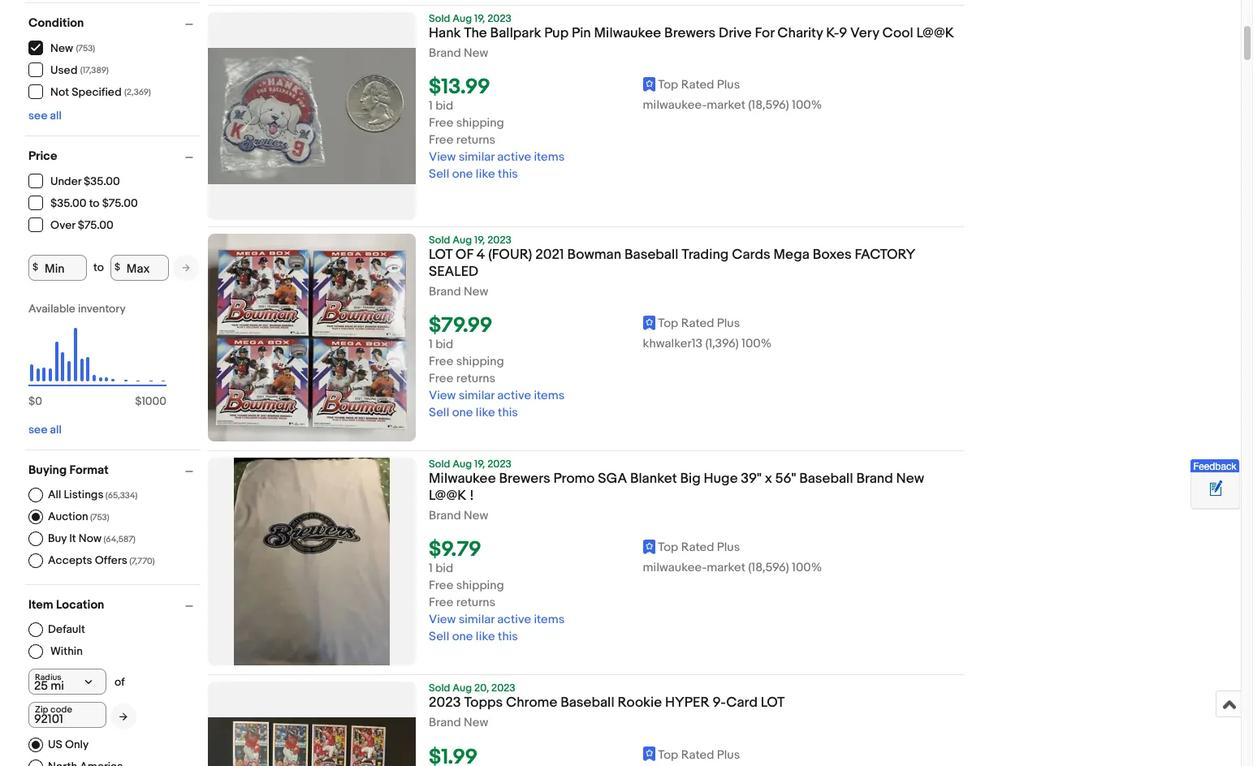 Task type: describe. For each thing, give the bounding box(es) containing it.
x
[[765, 471, 772, 488]]

100% for $9.79
[[792, 561, 822, 576]]

plus for $13.99
[[717, 77, 740, 93]]

under
[[50, 175, 81, 188]]

cards
[[732, 247, 771, 263]]

shipping inside khwalker13 (1,396) 100% free shipping free returns view similar active items sell one like this
[[456, 354, 504, 370]]

lot inside sold  aug 20, 2023 2023 topps chrome baseball rookie hyper 9-card lot brand new
[[761, 696, 785, 712]]

condition
[[28, 15, 84, 30]]

khwalker13 (1,396) 100% free shipping free returns view similar active items sell one like this
[[429, 337, 772, 421]]

one for $9.79
[[452, 630, 473, 645]]

all for condition
[[50, 108, 62, 122]]

see all for condition
[[28, 108, 62, 122]]

$ up the inventory
[[115, 262, 120, 274]]

brand inside the sold  aug 19, 2023 hank the ballpark pup pin milwaukee brewers drive for charity k-9 very cool l@@k brand new
[[429, 45, 461, 61]]

available inventory
[[28, 302, 126, 316]]

5 free from the top
[[429, 579, 454, 594]]

sold inside sold  aug 20, 2023 2023 topps chrome baseball rookie hyper 9-card lot brand new
[[429, 683, 450, 696]]

active for $13.99
[[497, 150, 531, 165]]

2021
[[536, 247, 564, 263]]

us
[[48, 738, 62, 752]]

$ 1000
[[135, 394, 167, 408]]

see all button for price
[[28, 423, 62, 437]]

new (753)
[[50, 41, 95, 55]]

top rated plus image for $13.99
[[643, 77, 656, 91]]

4 rated from the top
[[681, 748, 715, 763]]

milwaukee brewers promo sga blanket big huge 39" x 56" baseball brand new l@@k ! link
[[429, 471, 964, 510]]

mega
[[774, 247, 810, 263]]

1 bid for $9.79
[[429, 562, 453, 577]]

of
[[456, 247, 474, 263]]

39"
[[741, 471, 762, 488]]

$35.00 to $75.00
[[50, 197, 138, 210]]

see for price
[[28, 423, 47, 437]]

over
[[50, 219, 75, 232]]

topps
[[464, 696, 503, 712]]

active for $9.79
[[497, 613, 531, 628]]

k-
[[826, 25, 839, 41]]

2 free from the top
[[429, 133, 454, 148]]

19, for $79.99
[[474, 234, 485, 247]]

of
[[115, 676, 125, 689]]

2023 for $9.79
[[488, 458, 512, 471]]

sell for $13.99
[[429, 167, 450, 182]]

$ up the buying format dropdown button at the left of page
[[135, 394, 142, 408]]

brewers inside sold  aug 19, 2023 milwaukee brewers promo sga blanket big huge 39" x 56" baseball brand new l@@k ! brand new
[[499, 471, 551, 488]]

lot of 4 (four) 2021 bowman baseball trading cards mega boxes factory sealed image
[[208, 234, 416, 442]]

boxes
[[813, 247, 852, 263]]

(7,770)
[[129, 556, 155, 567]]

item location
[[28, 598, 104, 613]]

rated for $79.99
[[681, 316, 715, 332]]

plus for $79.99
[[717, 316, 740, 332]]

buy it now (64,587)
[[48, 532, 136, 546]]

view for $13.99
[[429, 150, 456, 165]]

items for $9.79
[[534, 613, 565, 628]]

view inside khwalker13 (1,396) 100% free shipping free returns view similar active items sell one like this
[[429, 388, 456, 404]]

Maximum Value in $ text field
[[110, 255, 169, 281]]

blanket
[[630, 471, 677, 488]]

top for $79.99
[[658, 316, 679, 332]]

trading
[[682, 247, 729, 263]]

like inside khwalker13 (1,396) 100% free shipping free returns view similar active items sell one like this
[[476, 406, 495, 421]]

1 bid for $13.99
[[429, 98, 453, 114]]

factory
[[855, 247, 916, 263]]

aug for $79.99
[[453, 234, 472, 247]]

2023 for $79.99
[[488, 234, 512, 247]]

view similar active items link for $79.99
[[429, 388, 565, 404]]

milwaukee-market (18,596) 100% free shipping free returns view similar active items sell one like this for $13.99
[[429, 98, 822, 182]]

feedback
[[1194, 462, 1237, 473]]

1 free from the top
[[429, 116, 454, 131]]

ballpark
[[490, 25, 541, 41]]

format
[[69, 463, 109, 478]]

1 for $79.99
[[429, 337, 433, 353]]

shipping for $9.79
[[456, 579, 504, 594]]

$35.00 to $75.00 link
[[28, 195, 139, 210]]

promo
[[554, 471, 595, 488]]

6 free from the top
[[429, 596, 454, 611]]

huge
[[704, 471, 738, 488]]

$79.99
[[429, 314, 493, 339]]

specified
[[72, 85, 122, 99]]

$ up available
[[33, 262, 38, 274]]

top rated plus image for $79.99
[[643, 316, 656, 330]]

hank
[[429, 25, 461, 41]]

1000
[[142, 394, 167, 408]]

apply within filter image
[[119, 712, 128, 723]]

sold  aug 19, 2023 hank the ballpark pup pin milwaukee brewers drive for charity k-9 very cool l@@k brand new
[[429, 12, 954, 61]]

1 bid for $79.99
[[429, 337, 453, 353]]

milwaukee- for $9.79
[[643, 561, 707, 576]]

top rated plus for $13.99
[[658, 77, 740, 93]]

baseball inside sold  aug 20, 2023 2023 topps chrome baseball rookie hyper 9-card lot brand new
[[561, 696, 615, 712]]

like for $9.79
[[476, 630, 495, 645]]

under $35.00
[[50, 175, 120, 188]]

rated for $9.79
[[681, 541, 715, 556]]

9-
[[713, 696, 726, 712]]

within
[[50, 645, 83, 659]]

new inside sold  aug 20, 2023 2023 topps chrome baseball rookie hyper 9-card lot brand new
[[464, 716, 488, 732]]

19, for $13.99
[[474, 12, 485, 25]]

0 vertical spatial $75.00
[[102, 197, 138, 210]]

market for $9.79
[[707, 561, 746, 576]]

sell for $9.79
[[429, 630, 450, 645]]

over $75.00
[[50, 219, 113, 232]]

accepts offers (7,770)
[[48, 554, 155, 567]]

view similar active items link for $9.79
[[429, 613, 565, 628]]

(64,587)
[[104, 534, 136, 545]]

us only link
[[28, 738, 89, 753]]

see all for price
[[28, 423, 62, 437]]

all for price
[[50, 423, 62, 437]]

(1,396)
[[706, 337, 739, 352]]

pin
[[572, 25, 591, 41]]

the
[[464, 25, 487, 41]]

milwaukee brewers promo sga blanket big huge 39" x 56" baseball brand new l@@k ! heading
[[429, 471, 925, 505]]

2023 topps chrome baseball rookie hyper 9-card lot link
[[429, 696, 964, 717]]

(753) for new
[[76, 43, 95, 54]]

returns inside khwalker13 (1,396) 100% free shipping free returns view similar active items sell one like this
[[456, 371, 496, 387]]

1 vertical spatial $75.00
[[78, 219, 113, 232]]

2023 right the 20, at the left bottom of the page
[[492, 683, 516, 696]]

charity
[[778, 25, 823, 41]]

big
[[680, 471, 701, 488]]

not
[[50, 85, 69, 99]]

default
[[48, 623, 85, 637]]

us only
[[48, 738, 89, 752]]

price button
[[28, 148, 201, 164]]

all
[[48, 488, 61, 502]]

$9.79
[[429, 538, 482, 563]]

4
[[477, 247, 485, 263]]

sold  aug 20, 2023 2023 topps chrome baseball rookie hyper 9-card lot brand new
[[429, 683, 785, 732]]

bowman
[[567, 247, 622, 263]]

(17,389)
[[80, 65, 109, 76]]

hank the ballpark pup pin milwaukee brewers drive for charity k-9 very cool l@@k heading
[[429, 25, 954, 41]]

bid for $9.79
[[436, 562, 453, 577]]

brewers inside the sold  aug 19, 2023 hank the ballpark pup pin milwaukee brewers drive for charity k-9 very cool l@@k brand new
[[665, 25, 716, 41]]

top rated plus image for $9.79
[[643, 540, 656, 555]]

56"
[[776, 471, 796, 488]]

market for $13.99
[[707, 98, 746, 113]]

default link
[[28, 623, 85, 637]]

bid for $13.99
[[436, 98, 453, 114]]

all listings (65,334)
[[48, 488, 138, 502]]

2023 left topps
[[429, 696, 461, 712]]

aug inside sold  aug 20, 2023 2023 topps chrome baseball rookie hyper 9-card lot brand new
[[453, 683, 472, 696]]

card
[[726, 696, 758, 712]]

 (65,334) Items text field
[[104, 490, 138, 501]]

this inside khwalker13 (1,396) 100% free shipping free returns view similar active items sell one like this
[[498, 406, 518, 421]]

offers
[[95, 554, 127, 567]]

$ 0
[[28, 394, 42, 408]]

similar for $13.99
[[459, 150, 495, 165]]

one for $13.99
[[452, 167, 473, 182]]

item
[[28, 598, 53, 613]]

100% for $13.99
[[792, 98, 822, 113]]

lot of 4 (four) 2021 bowman baseball trading cards mega boxes factory sealed link
[[429, 247, 964, 285]]

now
[[79, 532, 102, 546]]

cool
[[883, 25, 914, 41]]

milwaukee inside the sold  aug 19, 2023 hank the ballpark pup pin milwaukee brewers drive for charity k-9 very cool l@@k brand new
[[594, 25, 662, 41]]

accepts
[[48, 554, 92, 567]]

milwaukee brewers promo sga blanket big huge 39" x 56" baseball brand new l@@k ! image
[[234, 458, 390, 666]]

this for $9.79
[[498, 630, 518, 645]]



Task type: locate. For each thing, give the bounding box(es) containing it.
1 market from the top
[[707, 98, 746, 113]]

sold inside sold  aug 19, 2023 milwaukee brewers promo sga blanket big huge 39" x 56" baseball brand new l@@k ! brand new
[[429, 458, 450, 471]]

1 returns from the top
[[456, 133, 496, 148]]

similar up the 20, at the left bottom of the page
[[459, 613, 495, 628]]

to down under $35.00
[[89, 197, 100, 210]]

0 vertical spatial sell one like this link
[[429, 167, 518, 182]]

1 vertical spatial (753)
[[90, 512, 109, 523]]

1 vertical spatial returns
[[456, 371, 496, 387]]

2 one from the top
[[452, 406, 473, 421]]

hank the ballpark pup pin milwaukee brewers drive for charity k-9 very cool l@@k link
[[429, 25, 964, 46]]

active
[[497, 150, 531, 165], [497, 388, 531, 404], [497, 613, 531, 628]]

rated down milwaukee brewers promo sga blanket big huge 39" x 56" baseball brand new l@@k ! link
[[681, 541, 715, 556]]

0 vertical spatial baseball
[[625, 247, 679, 263]]

see all down 0
[[28, 423, 62, 437]]

0 horizontal spatial milwaukee
[[429, 471, 496, 488]]

2023 topps chrome baseball rookie hyper 9-card lot heading
[[429, 696, 785, 712]]

2 vertical spatial 1 bid
[[429, 562, 453, 577]]

3 like from the top
[[476, 630, 495, 645]]

1 milwaukee-market (18,596) 100% free shipping free returns view similar active items sell one like this from the top
[[429, 98, 822, 182]]

1 vertical spatial market
[[707, 561, 746, 576]]

0 vertical spatial (753)
[[76, 43, 95, 54]]

milwaukee up !
[[429, 471, 496, 488]]

$35.00
[[84, 175, 120, 188], [50, 197, 87, 210]]

2 vertical spatial bid
[[436, 562, 453, 577]]

1 vertical spatial brewers
[[499, 471, 551, 488]]

(753) inside the new (753)
[[76, 43, 95, 54]]

sell one like this link for $9.79
[[429, 630, 518, 645]]

2 horizontal spatial baseball
[[800, 471, 854, 488]]

top rated plus image down the sold  aug 19, 2023 hank the ballpark pup pin milwaukee brewers drive for charity k-9 very cool l@@k brand new
[[643, 77, 656, 91]]

1 vertical spatial lot
[[761, 696, 785, 712]]

2023 right the
[[488, 12, 512, 25]]

3 rated from the top
[[681, 541, 715, 556]]

2 vertical spatial active
[[497, 613, 531, 628]]

baseball left rookie
[[561, 696, 615, 712]]

shipping
[[456, 116, 504, 131], [456, 354, 504, 370], [456, 579, 504, 594]]

2 market from the top
[[707, 561, 746, 576]]

like
[[476, 167, 495, 182], [476, 406, 495, 421], [476, 630, 495, 645]]

view down $9.79
[[429, 613, 456, 628]]

milwaukee- for $13.99
[[643, 98, 707, 113]]

0 horizontal spatial l@@k
[[429, 488, 467, 505]]

one inside khwalker13 (1,396) 100% free shipping free returns view similar active items sell one like this
[[452, 406, 473, 421]]

returns down $79.99
[[456, 371, 496, 387]]

(2,369)
[[124, 87, 151, 97]]

2 similar from the top
[[459, 388, 495, 404]]

1 1 from the top
[[429, 98, 433, 114]]

$35.00 up $35.00 to $75.00 on the left of the page
[[84, 175, 120, 188]]

new inside the sold  aug 19, 2023 hank the ballpark pup pin milwaukee brewers drive for charity k-9 very cool l@@k brand new
[[464, 45, 488, 61]]

4 top from the top
[[658, 748, 679, 763]]

2 vertical spatial one
[[452, 630, 473, 645]]

3 similar from the top
[[459, 613, 495, 628]]

see up price
[[28, 108, 47, 122]]

baseball inside sold  aug 19, 2023 milwaukee brewers promo sga blanket big huge 39" x 56" baseball brand new l@@k ! brand new
[[800, 471, 854, 488]]

similar for $9.79
[[459, 613, 495, 628]]

1 vertical spatial $35.00
[[50, 197, 87, 210]]

3 top rated plus from the top
[[658, 541, 740, 556]]

0 horizontal spatial baseball
[[561, 696, 615, 712]]

0 vertical spatial one
[[452, 167, 473, 182]]

1 see from the top
[[28, 108, 47, 122]]

see all button for condition
[[28, 108, 62, 122]]

see
[[28, 108, 47, 122], [28, 423, 47, 437]]

3 sold from the top
[[429, 458, 450, 471]]

aug inside sold  aug 19, 2023 milwaukee brewers promo sga blanket big huge 39" x 56" baseball brand new l@@k ! brand new
[[453, 458, 472, 471]]

shipping down $13.99
[[456, 116, 504, 131]]

$
[[33, 262, 38, 274], [115, 262, 120, 274], [28, 394, 35, 408], [135, 394, 142, 408]]

top rated plus down milwaukee brewers promo sga blanket big huge 39" x 56" baseball brand new l@@k ! link
[[658, 541, 740, 556]]

l@@k inside the sold  aug 19, 2023 hank the ballpark pup pin milwaukee brewers drive for charity k-9 very cool l@@k brand new
[[917, 25, 954, 41]]

0 vertical spatial lot
[[429, 247, 453, 263]]

condition button
[[28, 15, 201, 30]]

2 like from the top
[[476, 406, 495, 421]]

market
[[707, 98, 746, 113], [707, 561, 746, 576]]

items inside khwalker13 (1,396) 100% free shipping free returns view similar active items sell one like this
[[534, 388, 565, 404]]

1 vertical spatial like
[[476, 406, 495, 421]]

1 vertical spatial sell one like this link
[[429, 406, 518, 421]]

1 shipping from the top
[[456, 116, 504, 131]]

to inside $35.00 to $75.00 link
[[89, 197, 100, 210]]

rookie
[[618, 696, 662, 712]]

1 one from the top
[[452, 167, 473, 182]]

similar down $79.99
[[459, 388, 495, 404]]

1 aug from the top
[[453, 12, 472, 25]]

4 aug from the top
[[453, 683, 472, 696]]

(65,334)
[[105, 490, 138, 501]]

new inside sold  aug 19, 2023 lot of 4 (four) 2021 bowman baseball trading cards mega boxes factory sealed brand new
[[464, 284, 488, 300]]

0 vertical spatial this
[[498, 167, 518, 182]]

sold  aug 19, 2023 lot of 4 (four) 2021 bowman baseball trading cards mega boxes factory sealed brand new
[[429, 234, 916, 300]]

under $35.00 link
[[28, 173, 121, 188]]

returns for $9.79
[[456, 596, 496, 611]]

2 this from the top
[[498, 406, 518, 421]]

2 vertical spatial like
[[476, 630, 495, 645]]

(four)
[[488, 247, 532, 263]]

1 horizontal spatial brewers
[[665, 25, 716, 41]]

milwaukee-market (18,596) 100% free shipping free returns view similar active items sell one like this
[[429, 98, 822, 182], [429, 561, 822, 645]]

brand inside sold  aug 20, 2023 2023 topps chrome baseball rookie hyper 9-card lot brand new
[[429, 716, 461, 732]]

sold
[[429, 12, 450, 25], [429, 234, 450, 247], [429, 458, 450, 471], [429, 683, 450, 696]]

1 vertical spatial active
[[497, 388, 531, 404]]

1 vertical spatial baseball
[[800, 471, 854, 488]]

0 horizontal spatial lot
[[429, 247, 453, 263]]

3 items from the top
[[534, 613, 565, 628]]

milwaukee- down sold  aug 19, 2023 milwaukee brewers promo sga blanket big huge 39" x 56" baseball brand new l@@k ! brand new
[[643, 561, 707, 576]]

 (753) Items text field
[[88, 512, 109, 523]]

4 top rated plus from the top
[[658, 748, 740, 763]]

1 vertical spatial milwaukee
[[429, 471, 496, 488]]

rated for $13.99
[[681, 77, 715, 93]]

top
[[658, 77, 679, 93], [658, 316, 679, 332], [658, 541, 679, 556], [658, 748, 679, 763]]

1 vertical spatial see
[[28, 423, 47, 437]]

0 vertical spatial view similar active items link
[[429, 150, 565, 165]]

1 bid from the top
[[436, 98, 453, 114]]

1 vertical spatial (18,596)
[[749, 561, 789, 576]]

2023 left promo
[[488, 458, 512, 471]]

see down 0
[[28, 423, 47, 437]]

returns down $13.99
[[456, 133, 496, 148]]

2 1 from the top
[[429, 337, 433, 353]]

baseball right 56"
[[800, 471, 854, 488]]

active inside khwalker13 (1,396) 100% free shipping free returns view similar active items sell one like this
[[497, 388, 531, 404]]

3 returns from the top
[[456, 596, 496, 611]]

sell one like this link for $13.99
[[429, 167, 518, 182]]

sold for $79.99
[[429, 234, 450, 247]]

0 vertical spatial items
[[534, 150, 565, 165]]

2 vertical spatial 1
[[429, 562, 433, 577]]

similar inside khwalker13 (1,396) 100% free shipping free returns view similar active items sell one like this
[[459, 388, 495, 404]]

plus up the (1,396)
[[717, 316, 740, 332]]

2 vertical spatial sell one like this link
[[429, 630, 518, 645]]

 (7,770) Items text field
[[127, 556, 155, 567]]

top down sold  aug 19, 2023 milwaukee brewers promo sga blanket big huge 39" x 56" baseball brand new l@@k ! brand new
[[658, 541, 679, 556]]

2 top rated plus from the top
[[658, 316, 740, 332]]

l@@k right "cool"
[[917, 25, 954, 41]]

2 1 bid from the top
[[429, 337, 453, 353]]

2023 inside the sold  aug 19, 2023 hank the ballpark pup pin milwaukee brewers drive for charity k-9 very cool l@@k brand new
[[488, 12, 512, 25]]

like for $13.99
[[476, 167, 495, 182]]

baseball left trading
[[625, 247, 679, 263]]

graph of available inventory between $0 and $1000+ image
[[28, 302, 167, 416]]

rated down 2023 topps chrome baseball rookie hyper 9-card lot link
[[681, 748, 715, 763]]

2 milwaukee- from the top
[[643, 561, 707, 576]]

see all button down not at the top left of the page
[[28, 108, 62, 122]]

aug left the 20, at the left bottom of the page
[[453, 683, 472, 696]]

(18,596) for $9.79
[[749, 561, 789, 576]]

sold inside sold  aug 19, 2023 lot of 4 (four) 2021 bowman baseball trading cards mega boxes factory sealed brand new
[[429, 234, 450, 247]]

2 vertical spatial 19,
[[474, 458, 485, 471]]

sell one like this link for $79.99
[[429, 406, 518, 421]]

1 vertical spatial 100%
[[742, 337, 772, 352]]

all up buying
[[50, 423, 62, 437]]

2 bid from the top
[[436, 337, 453, 353]]

2 sell one like this link from the top
[[429, 406, 518, 421]]

aug up !
[[453, 458, 472, 471]]

shipping down $9.79
[[456, 579, 504, 594]]

0 vertical spatial to
[[89, 197, 100, 210]]

9
[[839, 25, 848, 41]]

it
[[69, 532, 76, 546]]

buy
[[48, 532, 67, 546]]

2 (18,596) from the top
[[749, 561, 789, 576]]

3 1 from the top
[[429, 562, 433, 577]]

1 vertical spatial see all
[[28, 423, 62, 437]]

3 shipping from the top
[[456, 579, 504, 594]]

sealed
[[429, 264, 479, 280]]

view similar active items link up the 20, at the left bottom of the page
[[429, 613, 565, 628]]

0 vertical spatial see all
[[28, 108, 62, 122]]

3 sell from the top
[[429, 630, 450, 645]]

very
[[851, 25, 880, 41]]

view down $79.99
[[429, 388, 456, 404]]

2 vertical spatial shipping
[[456, 579, 504, 594]]

plus
[[717, 77, 740, 93], [717, 316, 740, 332], [717, 541, 740, 556], [717, 748, 740, 763]]

3 free from the top
[[429, 354, 454, 370]]

brand inside sold  aug 19, 2023 lot of 4 (four) 2021 bowman baseball trading cards mega boxes factory sealed brand new
[[429, 284, 461, 300]]

top rated plus image down sold  aug 19, 2023 milwaukee brewers promo sga blanket big huge 39" x 56" baseball brand new l@@k ! brand new
[[643, 540, 656, 555]]

1 vertical spatial see all button
[[28, 423, 62, 437]]

3 plus from the top
[[717, 541, 740, 556]]

Minimum Value in $ text field
[[28, 255, 87, 281]]

2 see all button from the top
[[28, 423, 62, 437]]

hank the ballpark pup pin milwaukee brewers drive for charity k-9 very cool l@@k image
[[208, 48, 416, 184]]

2 aug from the top
[[453, 234, 472, 247]]

top for $9.79
[[658, 541, 679, 556]]

bid for $79.99
[[436, 337, 453, 353]]

1 vertical spatial one
[[452, 406, 473, 421]]

baseball inside sold  aug 19, 2023 lot of 4 (four) 2021 bowman baseball trading cards mega boxes factory sealed brand new
[[625, 247, 679, 263]]

1 1 bid from the top
[[429, 98, 453, 114]]

1 see all from the top
[[28, 108, 62, 122]]

only
[[65, 738, 89, 752]]

aug
[[453, 12, 472, 25], [453, 234, 472, 247], [453, 458, 472, 471], [453, 683, 472, 696]]

sell one like this link
[[429, 167, 518, 182], [429, 406, 518, 421], [429, 630, 518, 645]]

1
[[429, 98, 433, 114], [429, 337, 433, 353], [429, 562, 433, 577]]

top rated plus
[[658, 77, 740, 93], [658, 316, 740, 332], [658, 541, 740, 556], [658, 748, 740, 763]]

$13.99
[[429, 75, 490, 100]]

1 all from the top
[[50, 108, 62, 122]]

1 top rated plus image from the top
[[643, 77, 656, 91]]

2 sell from the top
[[429, 406, 450, 421]]

see for condition
[[28, 108, 47, 122]]

!
[[470, 488, 474, 505]]

sold for $13.99
[[429, 12, 450, 25]]

l@@k
[[917, 25, 954, 41], [429, 488, 467, 505]]

0 vertical spatial milwaukee
[[594, 25, 662, 41]]

20,
[[474, 683, 489, 696]]

top rated plus for $79.99
[[658, 316, 740, 332]]

top rated plus up the (1,396)
[[658, 316, 740, 332]]

 (64,587) Items text field
[[102, 534, 136, 545]]

0 vertical spatial view
[[429, 150, 456, 165]]

drive
[[719, 25, 752, 41]]

lot inside sold  aug 19, 2023 lot of 4 (four) 2021 bowman baseball trading cards mega boxes factory sealed brand new
[[429, 247, 453, 263]]

view similar active items link
[[429, 150, 565, 165], [429, 388, 565, 404], [429, 613, 565, 628]]

top for $13.99
[[658, 77, 679, 93]]

$75.00 down under $35.00
[[102, 197, 138, 210]]

(753) for auction
[[90, 512, 109, 523]]

lot of 4 (four) 2021 bowman baseball trading cards mega boxes factory sealed heading
[[429, 247, 916, 280]]

3 active from the top
[[497, 613, 531, 628]]

not specified (2,369)
[[50, 85, 151, 99]]

bid
[[436, 98, 453, 114], [436, 337, 453, 353], [436, 562, 453, 577]]

milwaukee inside sold  aug 19, 2023 milwaukee brewers promo sga blanket big huge 39" x 56" baseball brand new l@@k ! brand new
[[429, 471, 496, 488]]

0 vertical spatial similar
[[459, 150, 495, 165]]

1 vertical spatial this
[[498, 406, 518, 421]]

2023 right 4
[[488, 234, 512, 247]]

0 vertical spatial returns
[[456, 133, 496, 148]]

1 view similar active items link from the top
[[429, 150, 565, 165]]

3 this from the top
[[498, 630, 518, 645]]

1 vertical spatial similar
[[459, 388, 495, 404]]

(753) inside auction (753)
[[90, 512, 109, 523]]

0 vertical spatial 19,
[[474, 12, 485, 25]]

location
[[56, 598, 104, 613]]

top rated plus image down rookie
[[643, 747, 656, 762]]

lot right card
[[761, 696, 785, 712]]

pup
[[545, 25, 569, 41]]

view
[[429, 150, 456, 165], [429, 388, 456, 404], [429, 613, 456, 628]]

(753) up used (17,389)
[[76, 43, 95, 54]]

l@@k left !
[[429, 488, 467, 505]]

0 horizontal spatial brewers
[[499, 471, 551, 488]]

shipping for $13.99
[[456, 116, 504, 131]]

2 vertical spatial similar
[[459, 613, 495, 628]]

3 top rated plus image from the top
[[643, 540, 656, 555]]

0 vertical spatial 1 bid
[[429, 98, 453, 114]]

2 vertical spatial baseball
[[561, 696, 615, 712]]

19,
[[474, 12, 485, 25], [474, 234, 485, 247], [474, 458, 485, 471]]

4 sold from the top
[[429, 683, 450, 696]]

auction
[[48, 510, 88, 524]]

2 items from the top
[[534, 388, 565, 404]]

1 top from the top
[[658, 77, 679, 93]]

2 plus from the top
[[717, 316, 740, 332]]

to right minimum value in $ text field
[[93, 261, 104, 275]]

free
[[429, 116, 454, 131], [429, 133, 454, 148], [429, 354, 454, 370], [429, 371, 454, 387], [429, 579, 454, 594], [429, 596, 454, 611]]

1 milwaukee- from the top
[[643, 98, 707, 113]]

rated down the sold  aug 19, 2023 hank the ballpark pup pin milwaukee brewers drive for charity k-9 very cool l@@k brand new
[[681, 77, 715, 93]]

4 free from the top
[[429, 371, 454, 387]]

0 vertical spatial bid
[[436, 98, 453, 114]]

view similar active items link down $13.99
[[429, 150, 565, 165]]

1 horizontal spatial baseball
[[625, 247, 679, 263]]

(18,596) for $13.99
[[749, 98, 789, 113]]

3 bid from the top
[[436, 562, 453, 577]]

for
[[755, 25, 775, 41]]

2 vertical spatial sell
[[429, 630, 450, 645]]

all down not at the top left of the page
[[50, 108, 62, 122]]

2023 topps chrome baseball rookie hyper 9-card lot image
[[208, 718, 416, 767]]

2 vertical spatial this
[[498, 630, 518, 645]]

sold inside the sold  aug 19, 2023 hank the ballpark pup pin milwaukee brewers drive for charity k-9 very cool l@@k brand new
[[429, 12, 450, 25]]

see all down not at the top left of the page
[[28, 108, 62, 122]]

top down the sold  aug 19, 2023 hank the ballpark pup pin milwaukee brewers drive for charity k-9 very cool l@@k brand new
[[658, 77, 679, 93]]

1 sell one like this link from the top
[[429, 167, 518, 182]]

2 top from the top
[[658, 316, 679, 332]]

top down hyper
[[658, 748, 679, 763]]

3 one from the top
[[452, 630, 473, 645]]

shipping down $79.99
[[456, 354, 504, 370]]

sold  aug 19, 2023 milwaukee brewers promo sga blanket big huge 39" x 56" baseball brand new l@@k ! brand new
[[429, 458, 925, 524]]

19, inside sold  aug 19, 2023 milwaukee brewers promo sga blanket big huge 39" x 56" baseball brand new l@@k ! brand new
[[474, 458, 485, 471]]

aug left the ballpark
[[453, 12, 472, 25]]

view similar active items link for $13.99
[[429, 150, 565, 165]]

3 view from the top
[[429, 613, 456, 628]]

brand
[[429, 45, 461, 61], [429, 284, 461, 300], [857, 471, 893, 488], [429, 509, 461, 524], [429, 716, 461, 732]]

19, inside the sold  aug 19, 2023 hank the ballpark pup pin milwaukee brewers drive for charity k-9 very cool l@@k brand new
[[474, 12, 485, 25]]

3 19, from the top
[[474, 458, 485, 471]]

0 vertical spatial see
[[28, 108, 47, 122]]

2 rated from the top
[[681, 316, 715, 332]]

2023 for $13.99
[[488, 12, 512, 25]]

2 returns from the top
[[456, 371, 496, 387]]

1 active from the top
[[497, 150, 531, 165]]

milwaukee
[[594, 25, 662, 41], [429, 471, 496, 488]]

buying format
[[28, 463, 109, 478]]

1 vertical spatial all
[[50, 423, 62, 437]]

1 vertical spatial view similar active items link
[[429, 388, 565, 404]]

1 vertical spatial shipping
[[456, 354, 504, 370]]

view for $9.79
[[429, 613, 456, 628]]

1 view from the top
[[429, 150, 456, 165]]

$ up buying
[[28, 394, 35, 408]]

2023 inside sold  aug 19, 2023 lot of 4 (four) 2021 bowman baseball trading cards mega boxes factory sealed brand new
[[488, 234, 512, 247]]

1 vertical spatial 19,
[[474, 234, 485, 247]]

available
[[28, 302, 75, 316]]

3 top from the top
[[658, 541, 679, 556]]

see all button down 0
[[28, 423, 62, 437]]

0 vertical spatial 100%
[[792, 98, 822, 113]]

brewers left drive
[[665, 25, 716, 41]]

0 vertical spatial brewers
[[665, 25, 716, 41]]

2 vertical spatial returns
[[456, 596, 496, 611]]

brewers left promo
[[499, 471, 551, 488]]

0
[[35, 394, 42, 408]]

2 view similar active items link from the top
[[429, 388, 565, 404]]

l@@k inside sold  aug 19, 2023 milwaukee brewers promo sga blanket big huge 39" x 56" baseball brand new l@@k ! brand new
[[429, 488, 467, 505]]

returns for $13.99
[[456, 133, 496, 148]]

aug for $9.79
[[453, 458, 472, 471]]

0 vertical spatial l@@k
[[917, 25, 954, 41]]

price
[[28, 148, 57, 164]]

milwaukee-market (18,596) 100% free shipping free returns view similar active items sell one like this for $9.79
[[429, 561, 822, 645]]

2 milwaukee-market (18,596) 100% free shipping free returns view similar active items sell one like this from the top
[[429, 561, 822, 645]]

this for $13.99
[[498, 167, 518, 182]]

one
[[452, 167, 473, 182], [452, 406, 473, 421], [452, 630, 473, 645]]

2 sold from the top
[[429, 234, 450, 247]]

aug left 4
[[453, 234, 472, 247]]

view down $13.99
[[429, 150, 456, 165]]

1 vertical spatial milwaukee-market (18,596) 100% free shipping free returns view similar active items sell one like this
[[429, 561, 822, 645]]

0 vertical spatial market
[[707, 98, 746, 113]]

1 similar from the top
[[459, 150, 495, 165]]

1 vertical spatial view
[[429, 388, 456, 404]]

2 vertical spatial items
[[534, 613, 565, 628]]

1 like from the top
[[476, 167, 495, 182]]

1 vertical spatial l@@k
[[429, 488, 467, 505]]

baseball
[[625, 247, 679, 263], [800, 471, 854, 488], [561, 696, 615, 712]]

19, for $9.79
[[474, 458, 485, 471]]

2 vertical spatial view
[[429, 613, 456, 628]]

$75.00 down $35.00 to $75.00 on the left of the page
[[78, 219, 113, 232]]

$75.00
[[102, 197, 138, 210], [78, 219, 113, 232]]

returns
[[456, 133, 496, 148], [456, 371, 496, 387], [456, 596, 496, 611]]

plus down milwaukee brewers promo sga blanket big huge 39" x 56" baseball brand new l@@k ! link
[[717, 541, 740, 556]]

3 sell one like this link from the top
[[429, 630, 518, 645]]

item location button
[[28, 598, 201, 613]]

$35.00 up over $75.00 link
[[50, 197, 87, 210]]

0 vertical spatial shipping
[[456, 116, 504, 131]]

returns down $9.79
[[456, 596, 496, 611]]

top up khwalker13
[[658, 316, 679, 332]]

1 sold from the top
[[429, 12, 450, 25]]

buying
[[28, 463, 67, 478]]

top rated plus down 2023 topps chrome baseball rookie hyper 9-card lot link
[[658, 748, 740, 763]]

top rated plus image
[[643, 77, 656, 91], [643, 316, 656, 330], [643, 540, 656, 555], [643, 747, 656, 762]]

1 horizontal spatial l@@k
[[917, 25, 954, 41]]

listings
[[64, 488, 104, 502]]

1 vertical spatial 1 bid
[[429, 337, 453, 353]]

top rated plus down the sold  aug 19, 2023 hank the ballpark pup pin milwaukee brewers drive for charity k-9 very cool l@@k brand new
[[658, 77, 740, 93]]

1 vertical spatial to
[[93, 261, 104, 275]]

0 vertical spatial $35.00
[[84, 175, 120, 188]]

2 19, from the top
[[474, 234, 485, 247]]

hyper
[[665, 696, 710, 712]]

top rated plus image up khwalker13
[[643, 316, 656, 330]]

2023 inside sold  aug 19, 2023 milwaukee brewers promo sga blanket big huge 39" x 56" baseball brand new l@@k ! brand new
[[488, 458, 512, 471]]

1 for $9.79
[[429, 562, 433, 577]]

1 for $13.99
[[429, 98, 433, 114]]

aug for $13.99
[[453, 12, 472, 25]]

view similar active items link down $79.99
[[429, 388, 565, 404]]

used (17,389)
[[50, 63, 109, 77]]

plus down drive
[[717, 77, 740, 93]]

(753) up buy it now (64,587)
[[90, 512, 109, 523]]

lot up sealed
[[429, 247, 453, 263]]

rated
[[681, 77, 715, 93], [681, 316, 715, 332], [681, 541, 715, 556], [681, 748, 715, 763]]

2 active from the top
[[497, 388, 531, 404]]

plus for $9.79
[[717, 541, 740, 556]]

2 shipping from the top
[[456, 354, 504, 370]]

plus down 9-
[[717, 748, 740, 763]]

items for $13.99
[[534, 150, 565, 165]]

0 vertical spatial all
[[50, 108, 62, 122]]

2 all from the top
[[50, 423, 62, 437]]

aug inside the sold  aug 19, 2023 hank the ballpark pup pin milwaukee brewers drive for charity k-9 very cool l@@k brand new
[[453, 12, 472, 25]]

100%
[[792, 98, 822, 113], [742, 337, 772, 352], [792, 561, 822, 576]]

sell inside khwalker13 (1,396) 100% free shipping free returns view similar active items sell one like this
[[429, 406, 450, 421]]

0 vertical spatial like
[[476, 167, 495, 182]]

1 bid
[[429, 98, 453, 114], [429, 337, 453, 353], [429, 562, 453, 577]]

1 sell from the top
[[429, 167, 450, 182]]

100% inside khwalker13 (1,396) 100% free shipping free returns view similar active items sell one like this
[[742, 337, 772, 352]]

inventory
[[78, 302, 126, 316]]

1 rated from the top
[[681, 77, 715, 93]]

items
[[534, 150, 565, 165], [534, 388, 565, 404], [534, 613, 565, 628]]

sga
[[598, 471, 627, 488]]

over $75.00 link
[[28, 217, 114, 232]]

0 vertical spatial 1
[[429, 98, 433, 114]]

1 horizontal spatial milwaukee
[[594, 25, 662, 41]]

0 vertical spatial milwaukee-
[[643, 98, 707, 113]]

1 vertical spatial 1
[[429, 337, 433, 353]]

milwaukee- down the sold  aug 19, 2023 hank the ballpark pup pin milwaukee brewers drive for charity k-9 very cool l@@k brand new
[[643, 98, 707, 113]]

4 top rated plus image from the top
[[643, 747, 656, 762]]

2 see from the top
[[28, 423, 47, 437]]

3 aug from the top
[[453, 458, 472, 471]]

2 view from the top
[[429, 388, 456, 404]]

0 vertical spatial see all button
[[28, 108, 62, 122]]

1 vertical spatial bid
[[436, 337, 453, 353]]

1 this from the top
[[498, 167, 518, 182]]

used
[[50, 63, 78, 77]]

0 vertical spatial (18,596)
[[749, 98, 789, 113]]

milwaukee-
[[643, 98, 707, 113], [643, 561, 707, 576]]

2 see all from the top
[[28, 423, 62, 437]]

0 vertical spatial milwaukee-market (18,596) 100% free shipping free returns view similar active items sell one like this
[[429, 98, 822, 182]]

1 see all button from the top
[[28, 108, 62, 122]]

see all button
[[28, 108, 62, 122], [28, 423, 62, 437]]

3 1 bid from the top
[[429, 562, 453, 577]]

2 vertical spatial 100%
[[792, 561, 822, 576]]

1 plus from the top
[[717, 77, 740, 93]]

1 19, from the top
[[474, 12, 485, 25]]

top rated plus for $9.79
[[658, 541, 740, 556]]

2 top rated plus image from the top
[[643, 316, 656, 330]]

aug inside sold  aug 19, 2023 lot of 4 (four) 2021 bowman baseball trading cards mega boxes factory sealed brand new
[[453, 234, 472, 247]]

rated up the (1,396)
[[681, 316, 715, 332]]

1 vertical spatial items
[[534, 388, 565, 404]]

1 (18,596) from the top
[[749, 98, 789, 113]]

19, inside sold  aug 19, 2023 lot of 4 (four) 2021 bowman baseball trading cards mega boxes factory sealed brand new
[[474, 234, 485, 247]]

1 items from the top
[[534, 150, 565, 165]]

1 top rated plus from the top
[[658, 77, 740, 93]]

0 vertical spatial sell
[[429, 167, 450, 182]]

None text field
[[28, 702, 106, 728]]

1 horizontal spatial lot
[[761, 696, 785, 712]]

1 vertical spatial sell
[[429, 406, 450, 421]]

3 view similar active items link from the top
[[429, 613, 565, 628]]

similar down $13.99
[[459, 150, 495, 165]]

milwaukee right pin
[[594, 25, 662, 41]]

4 plus from the top
[[717, 748, 740, 763]]

2 vertical spatial view similar active items link
[[429, 613, 565, 628]]

sold for $9.79
[[429, 458, 450, 471]]

1 vertical spatial milwaukee-
[[643, 561, 707, 576]]

0 vertical spatial active
[[497, 150, 531, 165]]



Task type: vqa. For each thing, say whether or not it's contained in the screenshot.
second Sold from the top
yes



